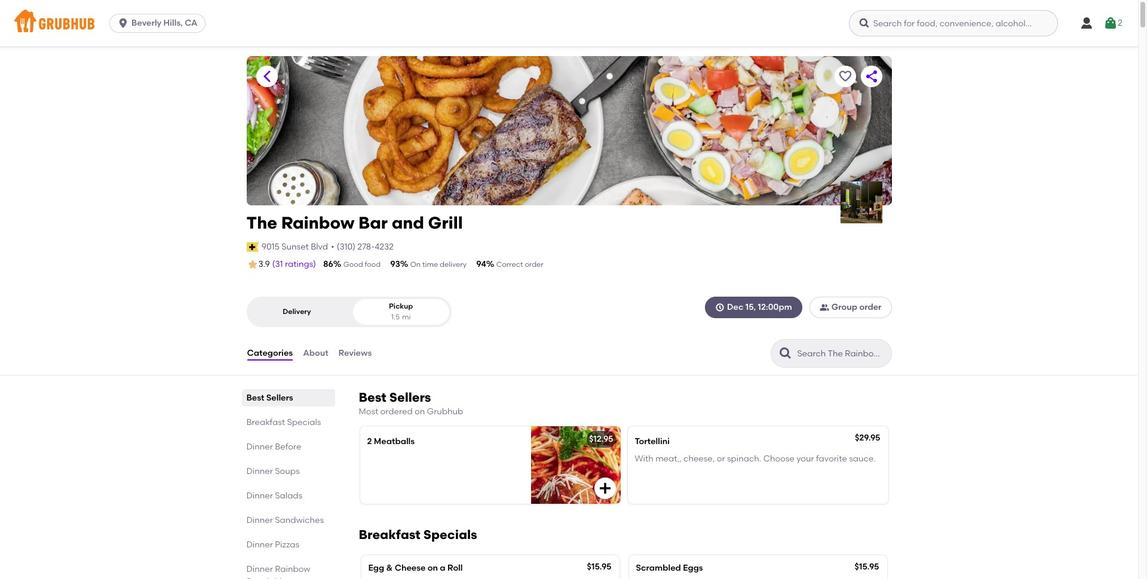 Task type: locate. For each thing, give the bounding box(es) containing it.
93
[[391, 259, 400, 270]]

choose
[[764, 454, 795, 464]]

$15.95
[[587, 563, 612, 573], [855, 563, 880, 573]]

tortellini
[[635, 437, 670, 447]]

2 $15.95 from the left
[[855, 563, 880, 573]]

good
[[344, 261, 363, 269]]

dinner for dinner salads
[[247, 492, 273, 502]]

hills,
[[164, 18, 183, 28]]

0 horizontal spatial order
[[525, 261, 544, 269]]

categories button
[[247, 332, 294, 376]]

breakfast down best sellers in the left bottom of the page
[[247, 418, 285, 428]]

Search for food, convenience, alcohol... search field
[[849, 10, 1059, 36]]

0 horizontal spatial svg image
[[859, 17, 871, 29]]

dec
[[728, 303, 744, 313]]

2 button
[[1104, 13, 1123, 34]]

rainbow down pizzas
[[275, 565, 311, 575]]

0 horizontal spatial best
[[247, 393, 265, 404]]

dinner soups
[[247, 467, 300, 477]]

svg image inside dec 15, 12:00pm button
[[716, 303, 725, 313]]

svg image left 2 button
[[1080, 16, 1095, 30]]

spinach.
[[728, 454, 762, 464]]

cheese
[[395, 564, 426, 574]]

blvd
[[311, 242, 328, 252]]

on left a
[[428, 564, 438, 574]]

svg image
[[1104, 16, 1119, 30], [117, 17, 129, 29], [716, 303, 725, 313], [598, 482, 613, 496]]

1 vertical spatial breakfast specials
[[359, 528, 478, 543]]

dinner left pizzas
[[247, 541, 273, 551]]

option group
[[247, 297, 452, 328]]

0 vertical spatial on
[[415, 407, 425, 417]]

9015
[[262, 242, 280, 252]]

people icon image
[[820, 303, 830, 313]]

on right ordered
[[415, 407, 425, 417]]

dinner left soups
[[247, 467, 273, 477]]

rainbow inside dinner rainbow specialties
[[275, 565, 311, 575]]

15,
[[746, 303, 756, 313]]

1 vertical spatial rainbow
[[275, 565, 311, 575]]

dinner for dinner pizzas
[[247, 541, 273, 551]]

order right correct
[[525, 261, 544, 269]]

search icon image
[[779, 347, 793, 361]]

specials up "roll"
[[424, 528, 478, 543]]

caret left icon image
[[260, 69, 274, 84]]

best sellers
[[247, 393, 293, 404]]

2 meatballs image
[[531, 427, 621, 505]]

$15.95 for egg & cheese on a roll
[[587, 563, 612, 573]]

ordered
[[381, 407, 413, 417]]

order for correct order
[[525, 261, 544, 269]]

dinner inside dinner rainbow specialties
[[247, 565, 273, 575]]

0 horizontal spatial $15.95
[[587, 563, 612, 573]]

best down categories button
[[247, 393, 265, 404]]

1 horizontal spatial order
[[860, 303, 882, 313]]

sellers inside best sellers most ordered on grubhub
[[390, 390, 431, 405]]

svg image
[[1080, 16, 1095, 30], [859, 17, 871, 29]]

with meat,, cheese, or spinach.  choose your favorite sauce.
[[635, 454, 876, 464]]

1 $15.95 from the left
[[587, 563, 612, 573]]

bar
[[359, 213, 388, 233]]

a
[[440, 564, 446, 574]]

rainbow
[[281, 213, 355, 233], [275, 565, 311, 575]]

$12.95
[[590, 435, 614, 445]]

categories
[[247, 349, 293, 359]]

sellers down categories button
[[267, 393, 293, 404]]

$15.95 for scrambled eggs
[[855, 563, 880, 573]]

best inside best sellers most ordered on grubhub
[[359, 390, 387, 405]]

roll
[[448, 564, 463, 574]]

about
[[303, 349, 329, 359]]

(310) 278-4232 button
[[337, 241, 394, 253]]

group order button
[[810, 297, 892, 319]]

1 horizontal spatial on
[[428, 564, 438, 574]]

rainbow up blvd
[[281, 213, 355, 233]]

9015 sunset blvd
[[262, 242, 328, 252]]

on inside best sellers most ordered on grubhub
[[415, 407, 425, 417]]

breakfast specials
[[247, 418, 321, 428], [359, 528, 478, 543]]

dec 15, 12:00pm
[[728, 303, 793, 313]]

dinner up dinner pizzas
[[247, 516, 273, 526]]

dinner down dinner soups
[[247, 492, 273, 502]]

ca
[[185, 18, 198, 28]]

sellers for best sellers most ordered on grubhub
[[390, 390, 431, 405]]

group order
[[832, 303, 882, 313]]

about button
[[303, 332, 329, 376]]

best for best sellers
[[247, 393, 265, 404]]

0 horizontal spatial sellers
[[267, 393, 293, 404]]

order
[[525, 261, 544, 269], [860, 303, 882, 313]]

1 horizontal spatial best
[[359, 390, 387, 405]]

mi
[[402, 313, 411, 321]]

1 horizontal spatial specials
[[424, 528, 478, 543]]

0 horizontal spatial breakfast
[[247, 418, 285, 428]]

• (310) 278-4232
[[331, 242, 394, 252]]

dinner for dinner sandwiches
[[247, 516, 273, 526]]

(31 ratings)
[[272, 259, 316, 270]]

1 vertical spatial order
[[860, 303, 882, 313]]

time
[[423, 261, 438, 269]]

svg image up share icon
[[859, 17, 871, 29]]

0 vertical spatial order
[[525, 261, 544, 269]]

delivery
[[283, 308, 311, 316]]

94
[[477, 259, 487, 270]]

breakfast up &
[[359, 528, 421, 543]]

subscription pass image
[[247, 243, 259, 252]]

0 vertical spatial breakfast specials
[[247, 418, 321, 428]]

2 inside button
[[1119, 18, 1123, 28]]

0 horizontal spatial specials
[[287, 418, 321, 428]]

the rainbow bar and grill logo image
[[841, 182, 883, 224]]

12:00pm
[[758, 303, 793, 313]]

1.5
[[391, 313, 400, 321]]

1 horizontal spatial 2
[[1119, 18, 1123, 28]]

3 dinner from the top
[[247, 492, 273, 502]]

best up most on the left bottom of page
[[359, 390, 387, 405]]

best sellers most ordered on grubhub
[[359, 390, 464, 417]]

6 dinner from the top
[[247, 565, 273, 575]]

specialties
[[247, 578, 291, 580]]

1 horizontal spatial sellers
[[390, 390, 431, 405]]

your
[[797, 454, 815, 464]]

Search The Rainbow Bar and Grill search field
[[797, 349, 888, 360]]

1 vertical spatial specials
[[424, 528, 478, 543]]

soups
[[275, 467, 300, 477]]

0 horizontal spatial on
[[415, 407, 425, 417]]

order right group
[[860, 303, 882, 313]]

svg image inside beverly hills, ca button
[[117, 17, 129, 29]]

breakfast specials up before
[[247, 418, 321, 428]]

2
[[1119, 18, 1123, 28], [367, 437, 372, 447]]

sellers
[[390, 390, 431, 405], [267, 393, 293, 404]]

dinner up specialties
[[247, 565, 273, 575]]

0 vertical spatial rainbow
[[281, 213, 355, 233]]

svg image for 2
[[1104, 16, 1119, 30]]

5 dinner from the top
[[247, 541, 273, 551]]

beverly hills, ca button
[[109, 14, 210, 33]]

specials up before
[[287, 418, 321, 428]]

on
[[411, 261, 421, 269]]

1 horizontal spatial $15.95
[[855, 563, 880, 573]]

4 dinner from the top
[[247, 516, 273, 526]]

order inside button
[[860, 303, 882, 313]]

0 horizontal spatial 2
[[367, 437, 372, 447]]

278-
[[358, 242, 375, 252]]

3.9
[[259, 260, 270, 270]]

breakfast specials up egg & cheese on a roll
[[359, 528, 478, 543]]

2 dinner from the top
[[247, 467, 273, 477]]

order for group order
[[860, 303, 882, 313]]

0 vertical spatial 2
[[1119, 18, 1123, 28]]

0 horizontal spatial breakfast specials
[[247, 418, 321, 428]]

1 vertical spatial on
[[428, 564, 438, 574]]

9015 sunset blvd button
[[261, 241, 329, 254]]

scrambled
[[636, 564, 681, 574]]

reviews
[[339, 349, 372, 359]]

1 vertical spatial 2
[[367, 437, 372, 447]]

food
[[365, 261, 381, 269]]

(31
[[272, 259, 283, 270]]

specials
[[287, 418, 321, 428], [424, 528, 478, 543]]

dinner
[[247, 442, 273, 453], [247, 467, 273, 477], [247, 492, 273, 502], [247, 516, 273, 526], [247, 541, 273, 551], [247, 565, 273, 575]]

dinner rainbow specialties
[[247, 565, 311, 580]]

svg image inside 2 button
[[1104, 16, 1119, 30]]

the
[[247, 213, 277, 233]]

1 dinner from the top
[[247, 442, 273, 453]]

1 vertical spatial breakfast
[[359, 528, 421, 543]]

on
[[415, 407, 425, 417], [428, 564, 438, 574]]

dinner up dinner soups
[[247, 442, 273, 453]]

sellers up ordered
[[390, 390, 431, 405]]

dinner sandwiches
[[247, 516, 324, 526]]

best
[[359, 390, 387, 405], [247, 393, 265, 404]]

breakfast
[[247, 418, 285, 428], [359, 528, 421, 543]]



Task type: describe. For each thing, give the bounding box(es) containing it.
most
[[359, 407, 379, 417]]

dinner pizzas
[[247, 541, 300, 551]]

scrambled eggs
[[636, 564, 704, 574]]

share icon image
[[865, 69, 879, 84]]

sellers for best sellers
[[267, 393, 293, 404]]

sunset
[[282, 242, 309, 252]]

cheese,
[[684, 454, 715, 464]]

beverly
[[132, 18, 162, 28]]

dinner before
[[247, 442, 302, 453]]

dinner salads
[[247, 492, 303, 502]]

correct
[[497, 261, 523, 269]]

svg image for dec 15, 12:00pm
[[716, 303, 725, 313]]

meat,,
[[656, 454, 682, 464]]

1 horizontal spatial breakfast specials
[[359, 528, 478, 543]]

0 vertical spatial breakfast
[[247, 418, 285, 428]]

star icon image
[[247, 259, 259, 271]]

sandwiches
[[275, 516, 324, 526]]

4232
[[375, 242, 394, 252]]

the rainbow bar and grill
[[247, 213, 463, 233]]

meatballs
[[374, 437, 415, 447]]

save this restaurant button
[[835, 66, 856, 87]]

option group containing pickup
[[247, 297, 452, 328]]

delivery
[[440, 261, 467, 269]]

before
[[275, 442, 302, 453]]

salads
[[275, 492, 303, 502]]

egg & cheese on a roll
[[369, 564, 463, 574]]

eggs
[[683, 564, 704, 574]]

best for best sellers most ordered on grubhub
[[359, 390, 387, 405]]

svg image for beverly hills, ca
[[117, 17, 129, 29]]

reviews button
[[338, 332, 373, 376]]

dec 15, 12:00pm button
[[706, 297, 803, 319]]

0 vertical spatial specials
[[287, 418, 321, 428]]

or
[[717, 454, 726, 464]]

pickup 1.5 mi
[[389, 303, 413, 321]]

with
[[635, 454, 654, 464]]

dinner for dinner soups
[[247, 467, 273, 477]]

egg
[[369, 564, 385, 574]]

good food
[[344, 261, 381, 269]]

favorite
[[817, 454, 848, 464]]

1 horizontal spatial breakfast
[[359, 528, 421, 543]]

correct order
[[497, 261, 544, 269]]

dinner for dinner before
[[247, 442, 273, 453]]

ratings)
[[285, 259, 316, 270]]

on time delivery
[[411, 261, 467, 269]]

86
[[323, 259, 334, 270]]

beverly hills, ca
[[132, 18, 198, 28]]

1 horizontal spatial svg image
[[1080, 16, 1095, 30]]

rainbow for specialties
[[275, 565, 311, 575]]

&
[[387, 564, 393, 574]]

save this restaurant image
[[839, 69, 853, 84]]

(310)
[[337, 242, 356, 252]]

2 for 2 meatballs
[[367, 437, 372, 447]]

$29.95
[[856, 434, 881, 444]]

group
[[832, 303, 858, 313]]

main navigation navigation
[[0, 0, 1139, 47]]

dinner for dinner rainbow specialties
[[247, 565, 273, 575]]

2 meatballs
[[367, 437, 415, 447]]

and
[[392, 213, 424, 233]]

grill
[[428, 213, 463, 233]]

grubhub
[[427, 407, 464, 417]]

rainbow for bar
[[281, 213, 355, 233]]

pizzas
[[275, 541, 300, 551]]

pickup
[[389, 303, 413, 311]]

•
[[331, 242, 335, 252]]

sauce.
[[850, 454, 876, 464]]

2 for 2
[[1119, 18, 1123, 28]]



Task type: vqa. For each thing, say whether or not it's contained in the screenshot.


